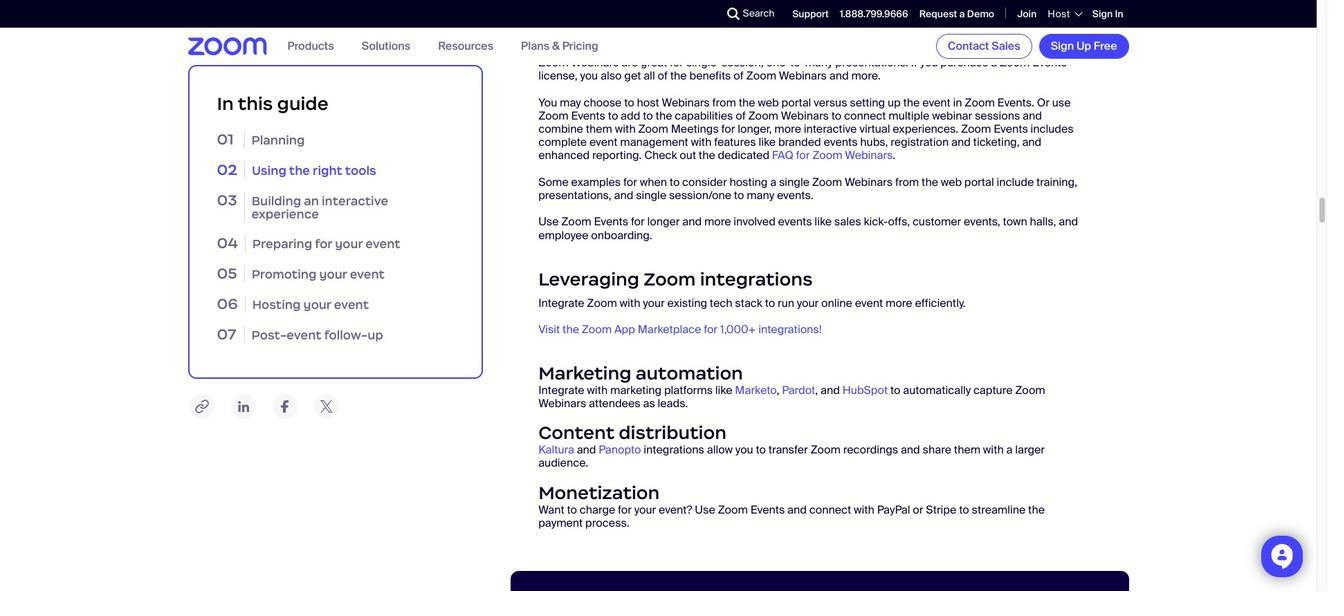 Task type: describe. For each thing, give the bounding box(es) containing it.
events inside zoom webinars are great for single-session, one-to-many presentations. if you purchase a zoom events license, you also get all of the benefits of zoom webinars and more.
[[1033, 55, 1067, 70]]

request
[[920, 7, 958, 20]]

marketo link
[[735, 383, 777, 398]]

and inside some examples for when to consider hosting a single zoom webinars from the web portal include training, presentations, and single session/one to many events.
[[614, 188, 634, 203]]

content
[[539, 423, 615, 445]]

get
[[625, 69, 641, 83]]

distribution
[[619, 423, 727, 445]]

promoting your event
[[252, 267, 385, 283]]

consider
[[683, 175, 727, 190]]

web inside you may choose to host webinars from the web portal versus setting up the event in zoom events. or use zoom events to add to the capabilities of zoom webinars to connect multiple webinar sessions and combine them with zoom meetings for longer, more interactive virtual experiences. zoom events includes complete event management with features like branded events hubs, registration and ticketing, and enhanced reporting. check out the dedicated
[[758, 95, 779, 110]]

events,
[[964, 215, 1001, 229]]

panopto
[[599, 443, 641, 458]]

request a demo link
[[920, 7, 995, 20]]

to inside "integrations allow you to transfer zoom recordings and share them with a larger audience."
[[756, 443, 766, 458]]

the up longer,
[[739, 95, 756, 110]]

more inside you may choose to host webinars from the web portal versus setting up the event in zoom events. or use zoom events to add to the capabilities of zoom webinars to connect multiple webinar sessions and combine them with zoom meetings for longer, more interactive virtual experiences. zoom events includes complete event management with features like branded events hubs, registration and ticketing, and enhanced reporting. check out the dedicated
[[775, 122, 802, 136]]

sign in link
[[1093, 7, 1124, 20]]

pardot link
[[782, 383, 816, 398]]

them inside you may choose to host webinars from the web portal versus setting up the event in zoom events. or use zoom events to add to the capabilities of zoom webinars to connect multiple webinar sessions and combine them with zoom meetings for longer, more interactive virtual experiences. zoom events includes complete event management with features like branded events hubs, registration and ticketing, and enhanced reporting. check out the dedicated
[[586, 122, 613, 136]]

pardot
[[782, 383, 816, 398]]

automatically
[[904, 383, 971, 398]]

automation
[[636, 363, 743, 385]]

support link
[[793, 7, 829, 20]]

branded
[[779, 135, 822, 150]]

to left host
[[625, 95, 635, 110]]

your up "post-event follow-up"
[[304, 298, 331, 313]]

sign for sign in
[[1093, 7, 1113, 20]]

for right the faq
[[797, 148, 810, 163]]

social sharing element
[[188, 393, 483, 421]]

03
[[217, 191, 237, 210]]

and right pardot link
[[821, 383, 840, 398]]

the up the experiences.
[[904, 95, 920, 110]]

purchase
[[941, 55, 989, 70]]

support
[[793, 7, 829, 20]]

twitter image
[[313, 393, 340, 421]]

1,000+
[[721, 323, 756, 337]]

marketo
[[735, 383, 777, 398]]

and right halls,
[[1059, 215, 1079, 229]]

search
[[743, 7, 775, 19]]

with up app at the left of the page
[[620, 296, 641, 311]]

events up complete in the left top of the page
[[571, 109, 606, 123]]

webinars down pricing
[[571, 55, 619, 70]]

use inside use zoom events for longer and more involved events like sales kick-offs, customer events, town halls, and employee onboarding.
[[539, 215, 559, 229]]

from inside you may choose to host webinars from the web portal versus setting up the event in zoom events. or use zoom events to add to the capabilities of zoom webinars to connect multiple webinar sessions and combine them with zoom meetings for longer, more interactive virtual experiences. zoom events includes complete event management with features like branded events hubs, registration and ticketing, and enhanced reporting. check out the dedicated
[[713, 95, 737, 110]]

all
[[644, 69, 655, 83]]

facebook image
[[271, 393, 299, 421]]

pricing
[[563, 39, 599, 54]]

includes
[[1031, 122, 1074, 136]]

integrations allow you to transfer zoom recordings and share them with a larger audience.
[[539, 443, 1045, 471]]

of right all
[[658, 69, 668, 83]]

and down session/one
[[683, 215, 702, 229]]

zoom inside the monetization want to charge for your event? use zoom events and connect with paypal or stripe to streamline the payment process.
[[718, 503, 748, 518]]

longer,
[[738, 122, 772, 136]]

session,
[[722, 55, 764, 70]]

webinars up branded
[[781, 109, 829, 123]]

faq
[[773, 148, 794, 163]]

and inside zoom webinars are great for single-session, one-to-many presentations. if you purchase a zoom events license, you also get all of the benefits of zoom webinars and more.
[[830, 69, 849, 83]]

to right stripe
[[960, 503, 970, 518]]

05
[[217, 265, 237, 283]]

1 , from the left
[[777, 383, 780, 398]]

portal inside some examples for when to consider hosting a single zoom webinars from the web portal include training, presentations, and single session/one to many events.
[[965, 175, 995, 190]]

events.
[[998, 95, 1035, 110]]

events.
[[777, 188, 814, 203]]

to left run
[[765, 296, 776, 311]]

your right run
[[797, 296, 819, 311]]

use inside the monetization want to charge for your event? use zoom events and connect with paypal or stripe to streamline the payment process.
[[695, 503, 716, 518]]

visit the zoom app marketplace for 1,000+ integrations! link
[[539, 323, 822, 337]]

leads.
[[658, 397, 688, 411]]

online
[[822, 296, 853, 311]]

include
[[997, 175, 1035, 190]]

offs,
[[889, 215, 911, 229]]

connect inside the monetization want to charge for your event? use zoom events and connect with paypal or stripe to streamline the payment process.
[[810, 503, 852, 518]]

for up promoting your event in the left top of the page
[[315, 237, 332, 252]]

like inside use zoom events for longer and more involved events like sales kick-offs, customer events, town halls, and employee onboarding.
[[815, 215, 832, 229]]

events inside the monetization want to charge for your event? use zoom events and connect with paypal or stripe to streamline the payment process.
[[751, 503, 785, 518]]

marketing automation
[[539, 363, 743, 385]]

you
[[539, 95, 557, 110]]

more inside use zoom events for longer and more involved events like sales kick-offs, customer events, town halls, and employee onboarding.
[[705, 215, 732, 229]]

kaltura link
[[539, 443, 575, 458]]

versus
[[814, 95, 848, 110]]

events down events. at the right top of the page
[[994, 122, 1029, 136]]

events up to-
[[770, 28, 833, 50]]

04
[[217, 234, 238, 253]]

contact
[[948, 39, 990, 53]]

to right when
[[670, 175, 680, 190]]

integrate zoom with your existing tech stack to run your online event more efficiently.
[[539, 296, 966, 311]]

integrate for integrate zoom with your existing tech stack to run your online event more efficiently.
[[539, 296, 585, 311]]

you may choose to host webinars from the web portal versus setting up the event in zoom events. or use zoom events to add to the capabilities of zoom webinars to connect multiple webinar sessions and combine them with zoom meetings for longer, more interactive virtual experiences. zoom events includes complete event management with features like branded events hubs, registration and ticketing, and enhanced reporting. check out the dedicated
[[539, 95, 1074, 163]]

for left the 1,000+
[[704, 323, 718, 337]]

and inside the monetization want to charge for your event? use zoom events and connect with paypal or stripe to streamline the payment process.
[[788, 503, 807, 518]]

employee
[[539, 228, 589, 243]]

integrate for integrate with marketing platforms like marketo , pardot , and hubspot
[[539, 383, 585, 398]]

sessions
[[975, 109, 1021, 123]]

plans & pricing link
[[521, 39, 599, 54]]

join
[[1018, 7, 1037, 20]]

many inside some examples for when to consider hosting a single zoom webinars from the web portal include training, presentations, and single session/one to many events.
[[747, 188, 775, 203]]

0 horizontal spatial up
[[368, 328, 383, 344]]

visit the zoom app marketplace for 1,000+ integrations!
[[539, 323, 822, 337]]

planning
[[252, 133, 305, 148]]

presentations,
[[539, 188, 612, 203]]

to right add
[[643, 109, 653, 123]]

webinars up versus
[[779, 69, 827, 83]]

.
[[893, 148, 896, 163]]

preparing for your event
[[253, 237, 401, 252]]

sign in
[[1093, 7, 1124, 20]]

2 vertical spatial more
[[886, 296, 913, 311]]

zoom inside some examples for when to consider hosting a single zoom webinars from the web portal include training, presentations, and single session/one to many events.
[[813, 175, 843, 190]]

and right ticketing,
[[1023, 135, 1042, 150]]

02
[[217, 160, 237, 179]]

town
[[1004, 215, 1028, 229]]

webinars up are
[[595, 28, 681, 50]]

a inside "integrations allow you to transfer zoom recordings and share them with a larger audience."
[[1007, 443, 1013, 458]]

to up 'involved'
[[734, 188, 745, 203]]

experience
[[252, 207, 319, 222]]

the inside zoom webinars are great for single-session, one-to-many presentations. if you purchase a zoom events license, you also get all of the benefits of zoom webinars and more.
[[671, 69, 687, 83]]

longer
[[648, 215, 680, 229]]

content distribution
[[539, 423, 727, 445]]

audience.
[[539, 457, 589, 471]]

of right benefits
[[734, 69, 744, 83]]

1.888.799.9666
[[840, 7, 909, 20]]

interactive inside building an interactive experience
[[322, 194, 388, 209]]

and down webinar
[[952, 135, 971, 150]]

dedicated
[[718, 148, 770, 163]]

your up promoting your event in the left top of the page
[[335, 237, 363, 252]]

to left add
[[608, 109, 618, 123]]

training,
[[1037, 175, 1078, 190]]

your inside the monetization want to charge for your event? use zoom events and connect with paypal or stripe to streamline the payment process.
[[635, 503, 656, 518]]

integrations!
[[759, 323, 822, 337]]

run
[[778, 296, 795, 311]]

zoom inside "integrations allow you to transfer zoom recordings and share them with a larger audience."
[[811, 443, 841, 458]]

web inside some examples for when to consider hosting a single zoom webinars from the web portal include training, presentations, and single session/one to many events.
[[941, 175, 962, 190]]

check
[[645, 148, 677, 163]]

to automatically capture zoom webinars attendees as leads.
[[539, 383, 1046, 411]]

share
[[923, 443, 952, 458]]

copy link image
[[188, 393, 216, 421]]

webinars up meetings
[[662, 95, 710, 110]]

2 vertical spatial like
[[716, 383, 733, 398]]

0 horizontal spatial in
[[217, 93, 234, 115]]

many inside zoom webinars are great for single-session, one-to-many presentations. if you purchase a zoom events license, you also get all of the benefits of zoom webinars and more.
[[806, 55, 833, 70]]

demo
[[968, 7, 995, 20]]

single-
[[687, 55, 722, 70]]

when
[[640, 175, 667, 190]]

contact sales link
[[937, 34, 1033, 59]]

halls,
[[1031, 215, 1057, 229]]

01
[[217, 130, 234, 149]]

process.
[[586, 516, 630, 531]]

the inside some examples for when to consider hosting a single zoom webinars from the web portal include training, presentations, and single session/one to many events.
[[922, 175, 939, 190]]

webinars inside some examples for when to consider hosting a single zoom webinars from the web portal include training, presentations, and single session/one to many events.
[[845, 175, 893, 190]]

to right want
[[567, 503, 577, 518]]

monetization
[[539, 482, 660, 505]]



Task type: locate. For each thing, give the bounding box(es) containing it.
for left longer
[[631, 215, 645, 229]]

faq for zoom webinars link
[[773, 148, 893, 163]]

1 horizontal spatial more
[[775, 122, 802, 136]]

2 horizontal spatial more
[[886, 296, 913, 311]]

web up longer,
[[758, 95, 779, 110]]

1 horizontal spatial ,
[[816, 383, 819, 398]]

connect inside you may choose to host webinars from the web portal versus setting up the event in zoom events. or use zoom events to add to the capabilities of zoom webinars to connect multiple webinar sessions and combine them with zoom meetings for longer, more interactive virtual experiences. zoom events includes complete event management with features like branded events hubs, registration and ticketing, and enhanced reporting. check out the dedicated
[[845, 109, 887, 123]]

0 vertical spatial like
[[759, 135, 776, 150]]

request a demo
[[920, 7, 995, 20]]

great
[[641, 55, 668, 70]]

your down preparing for your event
[[320, 267, 347, 283]]

some examples for when to consider hosting a single zoom webinars from the web portal include training, presentations, and single session/one to many events.
[[539, 175, 1078, 203]]

management
[[621, 135, 689, 150]]

up inside you may choose to host webinars from the web portal versus setting up the event in zoom events. or use zoom events to add to the capabilities of zoom webinars to connect multiple webinar sessions and combine them with zoom meetings for longer, more interactive virtual experiences. zoom events includes complete event management with features like branded events hubs, registration and ticketing, and enhanced reporting. check out the dedicated
[[888, 95, 901, 110]]

many
[[806, 55, 833, 70], [747, 188, 775, 203]]

webinars up content
[[539, 397, 587, 411]]

hubspot
[[843, 383, 888, 398]]

1 horizontal spatial sign
[[1093, 7, 1113, 20]]

like left the sales on the right top of page
[[815, 215, 832, 229]]

existing
[[668, 296, 708, 311]]

events
[[770, 28, 833, 50], [1033, 55, 1067, 70], [571, 109, 606, 123], [994, 122, 1029, 136], [594, 215, 629, 229], [751, 503, 785, 518]]

webinars inside to automatically capture zoom webinars attendees as leads.
[[539, 397, 587, 411]]

transfer
[[769, 443, 808, 458]]

choose
[[584, 95, 622, 110]]

1 vertical spatial web
[[941, 175, 962, 190]]

interactive down versus
[[804, 122, 857, 136]]

more left the efficiently.
[[886, 296, 913, 311]]

and
[[830, 69, 849, 83], [1023, 109, 1043, 123], [952, 135, 971, 150], [1023, 135, 1042, 150], [614, 188, 634, 203], [683, 215, 702, 229], [1059, 215, 1079, 229], [821, 383, 840, 398], [577, 443, 596, 458], [901, 443, 921, 458], [788, 503, 807, 518]]

in left the this
[[217, 93, 234, 115]]

may
[[560, 95, 581, 110]]

interactive inside you may choose to host webinars from the web portal versus setting up the event in zoom events. or use zoom events to add to the capabilities of zoom webinars to connect multiple webinar sessions and combine them with zoom meetings for longer, more interactive virtual experiences. zoom events includes complete event management with features like branded events hubs, registration and ticketing, and enhanced reporting. check out the dedicated
[[804, 122, 857, 136]]

0 vertical spatial from
[[713, 95, 737, 110]]

1 horizontal spatial you
[[736, 443, 754, 458]]

0 vertical spatial interactive
[[804, 122, 857, 136]]

2 integrate from the top
[[539, 383, 585, 398]]

solutions button
[[362, 39, 411, 54]]

zoom inside to automatically capture zoom webinars attendees as leads.
[[1016, 383, 1046, 398]]

events down examples
[[594, 215, 629, 229]]

multiple
[[889, 109, 930, 123]]

1 vertical spatial integrate
[[539, 383, 585, 398]]

1 vertical spatial connect
[[810, 503, 852, 518]]

1 vertical spatial interactive
[[322, 194, 388, 209]]

and left use
[[1023, 109, 1043, 123]]

use zoom events for longer and more involved events like sales kick-offs, customer events, town halls, and employee onboarding.
[[539, 215, 1079, 243]]

integrations up integrate zoom with your existing tech stack to run your online event more efficiently.
[[700, 268, 813, 291]]

to right hubspot
[[891, 383, 901, 398]]

0 horizontal spatial web
[[758, 95, 779, 110]]

to-
[[791, 55, 806, 70]]

0 horizontal spatial many
[[747, 188, 775, 203]]

faq for zoom webinars .
[[773, 148, 896, 163]]

resources button
[[438, 39, 494, 54]]

1 vertical spatial from
[[896, 175, 920, 190]]

webinars down virtual on the top of the page
[[846, 148, 893, 163]]

to
[[625, 95, 635, 110], [608, 109, 618, 123], [643, 109, 653, 123], [832, 109, 842, 123], [670, 175, 680, 190], [734, 188, 745, 203], [765, 296, 776, 311], [891, 383, 901, 398], [756, 443, 766, 458], [567, 503, 577, 518], [960, 503, 970, 518]]

0 horizontal spatial from
[[713, 95, 737, 110]]

1 horizontal spatial single
[[780, 175, 810, 190]]

leveraging
[[539, 268, 640, 291]]

,
[[777, 383, 780, 398], [816, 383, 819, 398]]

single
[[780, 175, 810, 190], [636, 188, 667, 203]]

0 horizontal spatial you
[[580, 69, 598, 83]]

with inside the monetization want to charge for your event? use zoom events and connect with paypal or stripe to streamline the payment process.
[[854, 503, 875, 518]]

events inside use zoom events for longer and more involved events like sales kick-offs, customer events, town halls, and employee onboarding.
[[779, 215, 813, 229]]

0 vertical spatial integrate
[[539, 296, 585, 311]]

portal down zoom webinars are great for single-session, one-to-many presentations. if you purchase a zoom events license, you also get all of the benefits of zoom webinars and more.
[[782, 95, 812, 110]]

integrate up visit
[[539, 296, 585, 311]]

0 vertical spatial web
[[758, 95, 779, 110]]

events inside use zoom events for longer and more involved events like sales kick-offs, customer events, town halls, and employee onboarding.
[[594, 215, 629, 229]]

portal inside you may choose to host webinars from the web portal versus setting up the event in zoom events. or use zoom events to add to the capabilities of zoom webinars to connect multiple webinar sessions and combine them with zoom meetings for longer, more interactive virtual experiences. zoom events includes complete event management with features like branded events hubs, registration and ticketing, and enhanced reporting. check out the dedicated
[[782, 95, 812, 110]]

from inside some examples for when to consider hosting a single zoom webinars from the web portal include training, presentations, and single session/one to many events.
[[896, 175, 920, 190]]

like inside you may choose to host webinars from the web portal versus setting up the event in zoom events. or use zoom events to add to the capabilities of zoom webinars to connect multiple webinar sessions and combine them with zoom meetings for longer, more interactive virtual experiences. zoom events includes complete event management with features like branded events hubs, registration and ticketing, and enhanced reporting. check out the dedicated
[[759, 135, 776, 150]]

tools
[[345, 163, 376, 178]]

efficiently.
[[916, 296, 966, 311]]

host
[[637, 95, 660, 110]]

1 vertical spatial portal
[[965, 175, 995, 190]]

leveraging zoom integrations
[[539, 268, 813, 291]]

many up 'involved'
[[747, 188, 775, 203]]

1 vertical spatial many
[[747, 188, 775, 203]]

more down session/one
[[705, 215, 732, 229]]

allow
[[707, 443, 733, 458]]

want
[[539, 503, 565, 518]]

0 vertical spatial connect
[[845, 109, 887, 123]]

or
[[1038, 95, 1050, 110]]

portal left include
[[965, 175, 995, 190]]

with left larger
[[984, 443, 1004, 458]]

the right streamline
[[1029, 503, 1045, 518]]

1 vertical spatial integrations
[[644, 443, 705, 458]]

and right kaltura
[[577, 443, 596, 458]]

sign up free link
[[1040, 34, 1130, 59]]

for left longer,
[[722, 122, 736, 136]]

None search field
[[677, 3, 731, 25]]

zoom inside use zoom events for longer and more involved events like sales kick-offs, customer events, town halls, and employee onboarding.
[[562, 215, 592, 229]]

1 horizontal spatial use
[[695, 503, 716, 518]]

sign left up
[[1051, 39, 1075, 53]]

hosting
[[253, 298, 301, 313]]

integrate
[[539, 296, 585, 311], [539, 383, 585, 398]]

up
[[1077, 39, 1092, 53]]

some
[[539, 175, 569, 190]]

and down "integrations allow you to transfer zoom recordings and share them with a larger audience."
[[788, 503, 807, 518]]

and left "more."
[[830, 69, 849, 83]]

resources
[[438, 39, 494, 54]]

with left marketing
[[587, 383, 608, 398]]

events inside you may choose to host webinars from the web portal versus setting up the event in zoom events. or use zoom events to add to the capabilities of zoom webinars to connect multiple webinar sessions and combine them with zoom meetings for longer, more interactive virtual experiences. zoom events includes complete event management with features like branded events hubs, registration and ticketing, and enhanced reporting. check out the dedicated
[[824, 135, 858, 150]]

onboarding.
[[591, 228, 653, 243]]

sign inside 'link'
[[1051, 39, 1075, 53]]

host button
[[1048, 8, 1082, 20]]

0 vertical spatial them
[[586, 122, 613, 136]]

you inside "integrations allow you to transfer zoom recordings and share them with a larger audience."
[[736, 443, 754, 458]]

session/one
[[669, 188, 732, 203]]

the left "right"
[[289, 163, 310, 178]]

1 horizontal spatial interactive
[[804, 122, 857, 136]]

of
[[658, 69, 668, 83], [734, 69, 744, 83], [736, 109, 746, 123]]

for inside use zoom events for longer and more involved events like sales kick-offs, customer events, town halls, and employee onboarding.
[[631, 215, 645, 229]]

1 horizontal spatial them
[[955, 443, 981, 458]]

in
[[1116, 7, 1124, 20], [217, 93, 234, 115]]

0 vertical spatial integrations
[[700, 268, 813, 291]]

event?
[[659, 503, 693, 518]]

web
[[758, 95, 779, 110], [941, 175, 962, 190]]

linkedin image
[[230, 393, 257, 421]]

for right the charge
[[618, 503, 632, 518]]

a left demo
[[960, 7, 966, 20]]

webinar
[[933, 109, 973, 123]]

0 horizontal spatial them
[[586, 122, 613, 136]]

or
[[913, 503, 924, 518]]

web up customer
[[941, 175, 962, 190]]

0 horizontal spatial ,
[[777, 383, 780, 398]]

zoom webinars vs. zoom events
[[539, 28, 833, 50]]

examples
[[572, 175, 621, 190]]

0 horizontal spatial more
[[705, 215, 732, 229]]

tech
[[710, 296, 733, 311]]

them inside "integrations allow you to transfer zoom recordings and share them with a larger audience."
[[955, 443, 981, 458]]

as
[[643, 397, 656, 411]]

to left setting on the right
[[832, 109, 842, 123]]

capabilities
[[675, 109, 733, 123]]

0 horizontal spatial use
[[539, 215, 559, 229]]

benefits
[[690, 69, 731, 83]]

sign up free
[[1093, 7, 1113, 20]]

2 horizontal spatial like
[[815, 215, 832, 229]]

them down 'choose'
[[586, 122, 613, 136]]

for inside zoom webinars are great for single-session, one-to-many presentations. if you purchase a zoom events license, you also get all of the benefits of zoom webinars and more.
[[670, 55, 684, 70]]

kaltura
[[539, 443, 575, 458]]

you left also
[[580, 69, 598, 83]]

single down the faq
[[780, 175, 810, 190]]

building an interactive experience
[[252, 194, 388, 222]]

webinars down the hubs,
[[845, 175, 893, 190]]

the right visit
[[563, 323, 579, 337]]

involved
[[734, 215, 776, 229]]

1 horizontal spatial up
[[888, 95, 901, 110]]

the right great
[[671, 69, 687, 83]]

0 vertical spatial use
[[539, 215, 559, 229]]

an
[[304, 194, 319, 209]]

like right features
[[759, 135, 776, 150]]

1 horizontal spatial in
[[1116, 7, 1124, 20]]

for right great
[[670, 55, 684, 70]]

of inside you may choose to host webinars from the web portal versus setting up the event in zoom events. or use zoom events to add to the capabilities of zoom webinars to connect multiple webinar sessions and combine them with zoom meetings for longer, more interactive virtual experiences. zoom events includes complete event management with features like branded events hubs, registration and ticketing, and enhanced reporting. check out the dedicated
[[736, 109, 746, 123]]

many right one-
[[806, 55, 833, 70]]

use right event?
[[695, 503, 716, 518]]

2 horizontal spatial you
[[921, 55, 939, 70]]

the inside the monetization want to charge for your event? use zoom events and connect with paypal or stripe to streamline the payment process.
[[1029, 503, 1045, 518]]

add
[[621, 109, 641, 123]]

1 horizontal spatial portal
[[965, 175, 995, 190]]

this
[[238, 93, 273, 115]]

connect left paypal in the bottom of the page
[[810, 503, 852, 518]]

1 vertical spatial up
[[368, 328, 383, 344]]

0 horizontal spatial single
[[636, 188, 667, 203]]

and left share
[[901, 443, 921, 458]]

integrate with marketing platforms like marketo , pardot , and hubspot
[[539, 383, 888, 398]]

zoom logo image
[[188, 38, 267, 55]]

1 vertical spatial like
[[815, 215, 832, 229]]

with down capabilities
[[691, 135, 712, 150]]

1 integrate from the top
[[539, 296, 585, 311]]

in up free
[[1116, 7, 1124, 20]]

1 vertical spatial sign
[[1051, 39, 1075, 53]]

1 horizontal spatial from
[[896, 175, 920, 190]]

0 vertical spatial events
[[824, 135, 858, 150]]

charge
[[580, 503, 616, 518]]

you right the if
[[921, 55, 939, 70]]

recordings
[[844, 443, 899, 458]]

setting
[[850, 95, 886, 110]]

vs.
[[685, 28, 709, 50]]

app
[[615, 323, 635, 337]]

your left event?
[[635, 503, 656, 518]]

and left when
[[614, 188, 634, 203]]

0 horizontal spatial like
[[716, 383, 733, 398]]

to inside to automatically capture zoom webinars attendees as leads.
[[891, 383, 901, 398]]

1 vertical spatial them
[[955, 443, 981, 458]]

for inside some examples for when to consider hosting a single zoom webinars from the web portal include training, presentations, and single session/one to many events.
[[624, 175, 638, 190]]

1 horizontal spatial events
[[824, 135, 858, 150]]

1 horizontal spatial web
[[941, 175, 962, 190]]

a down contact sales
[[992, 55, 998, 70]]

1 vertical spatial events
[[779, 215, 813, 229]]

1 vertical spatial use
[[695, 503, 716, 518]]

integrations left allow
[[644, 443, 705, 458]]

1 horizontal spatial like
[[759, 135, 776, 150]]

1 vertical spatial more
[[705, 215, 732, 229]]

0 horizontal spatial interactive
[[322, 194, 388, 209]]

1 horizontal spatial many
[[806, 55, 833, 70]]

events down "integrations allow you to transfer zoom recordings and share them with a larger audience."
[[751, 503, 785, 518]]

1 vertical spatial in
[[217, 93, 234, 115]]

0 vertical spatial in
[[1116, 7, 1124, 20]]

, left hubspot
[[816, 383, 819, 398]]

like left marketo link
[[716, 383, 733, 398]]

0 vertical spatial sign
[[1093, 7, 1113, 20]]

and inside "integrations allow you to transfer zoom recordings and share them with a larger audience."
[[901, 443, 921, 458]]

in
[[954, 95, 963, 110]]

0 vertical spatial many
[[806, 55, 833, 70]]

solutions
[[362, 39, 411, 54]]

products
[[288, 39, 334, 54]]

the right the "out"
[[699, 148, 716, 163]]

your up marketplace
[[643, 296, 665, 311]]

a inside zoom webinars are great for single-session, one-to-many presentations. if you purchase a zoom events license, you also get all of the benefits of zoom webinars and more.
[[992, 55, 998, 70]]

0 vertical spatial more
[[775, 122, 802, 136]]

0 horizontal spatial events
[[779, 215, 813, 229]]

them right share
[[955, 443, 981, 458]]

connect up the hubs,
[[845, 109, 887, 123]]

from down benefits
[[713, 95, 737, 110]]

0 vertical spatial up
[[888, 95, 901, 110]]

the up customer
[[922, 175, 939, 190]]

to left 'transfer'
[[756, 443, 766, 458]]

using
[[252, 163, 287, 178]]

, left pardot
[[777, 383, 780, 398]]

for inside the monetization want to charge for your event? use zoom events and connect with paypal or stripe to streamline the payment process.
[[618, 503, 632, 518]]

events down sign up free
[[1033, 55, 1067, 70]]

the
[[671, 69, 687, 83], [739, 95, 756, 110], [904, 95, 920, 110], [656, 109, 673, 123], [699, 148, 716, 163], [289, 163, 310, 178], [922, 175, 939, 190], [563, 323, 579, 337], [1029, 503, 1045, 518]]

event
[[923, 95, 951, 110], [590, 135, 618, 150], [366, 237, 401, 252], [350, 267, 385, 283], [855, 296, 884, 311], [334, 298, 369, 313], [287, 328, 322, 344]]

post-event follow-up
[[252, 328, 383, 344]]

use down presentations,
[[539, 215, 559, 229]]

for left when
[[624, 175, 638, 190]]

promoting
[[252, 267, 317, 283]]

0 horizontal spatial sign
[[1051, 39, 1075, 53]]

for
[[670, 55, 684, 70], [722, 122, 736, 136], [797, 148, 810, 163], [624, 175, 638, 190], [631, 215, 645, 229], [315, 237, 332, 252], [704, 323, 718, 337], [618, 503, 632, 518]]

search image
[[727, 8, 740, 20], [727, 8, 740, 20]]

them
[[586, 122, 613, 136], [955, 443, 981, 458]]

guide
[[277, 93, 329, 115]]

single up longer
[[636, 188, 667, 203]]

capture
[[974, 383, 1013, 398]]

a inside some examples for when to consider hosting a single zoom webinars from the web portal include training, presentations, and single session/one to many events.
[[771, 175, 777, 190]]

2 , from the left
[[816, 383, 819, 398]]

of up features
[[736, 109, 746, 123]]

plans & pricing
[[521, 39, 599, 54]]

more up the faq
[[775, 122, 802, 136]]

events down events.
[[779, 215, 813, 229]]

interactive down tools
[[322, 194, 388, 209]]

integrations inside "integrations allow you to transfer zoom recordings and share them with a larger audience."
[[644, 443, 705, 458]]

the up "management"
[[656, 109, 673, 123]]

with up "reporting."
[[615, 122, 636, 136]]

integrate up content
[[539, 383, 585, 398]]

sign for sign up free
[[1051, 39, 1075, 53]]

sign
[[1093, 7, 1113, 20], [1051, 39, 1075, 53]]

marketplace
[[638, 323, 702, 337]]

with inside "integrations allow you to transfer zoom recordings and share them with a larger audience."
[[984, 443, 1004, 458]]

presentations.
[[836, 55, 909, 70]]

0 vertical spatial portal
[[782, 95, 812, 110]]

post-
[[252, 328, 287, 344]]

paypal
[[878, 503, 911, 518]]

from down .
[[896, 175, 920, 190]]

0 horizontal spatial portal
[[782, 95, 812, 110]]

for inside you may choose to host webinars from the web portal versus setting up the event in zoom events. or use zoom events to add to the capabilities of zoom webinars to connect multiple webinar sessions and combine them with zoom meetings for longer, more interactive virtual experiences. zoom events includes complete event management with features like branded events hubs, registration and ticketing, and enhanced reporting. check out the dedicated
[[722, 122, 736, 136]]

payment
[[539, 516, 583, 531]]

one-
[[767, 55, 791, 70]]



Task type: vqa. For each thing, say whether or not it's contained in the screenshot.
Panopto link
yes



